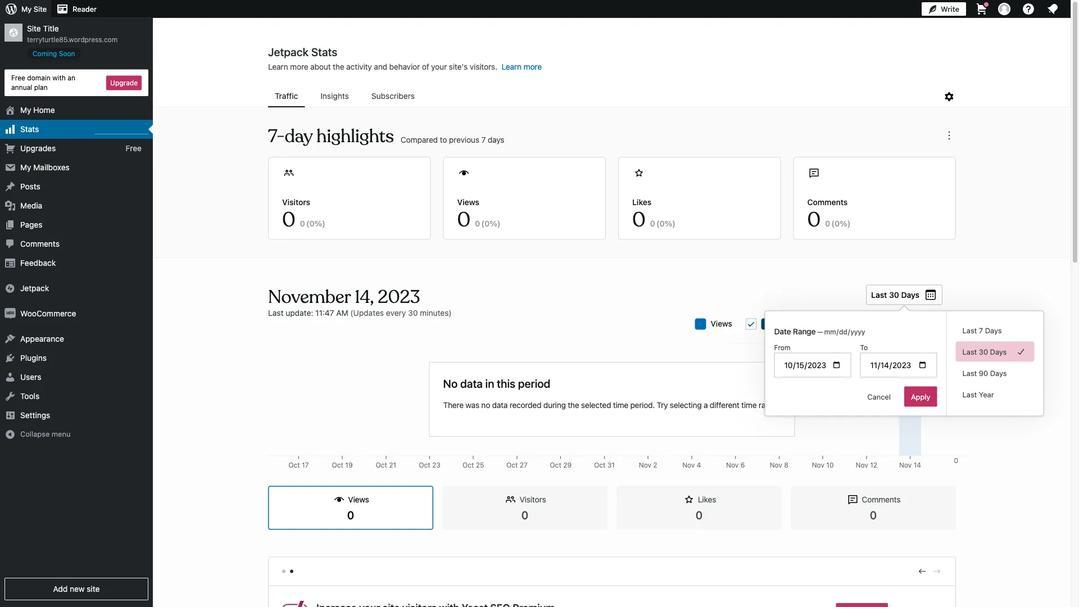 Task type: locate. For each thing, give the bounding box(es) containing it.
1 horizontal spatial visitors
[[520, 495, 546, 504]]

am
[[336, 308, 348, 317]]

minutes)
[[420, 308, 452, 317]]

3 nov from the left
[[727, 461, 739, 469]]

2 %) from the left
[[490, 219, 501, 228]]

1 horizontal spatial last 30 days button
[[956, 342, 1035, 362]]

0 horizontal spatial visitors
[[282, 197, 310, 207]]

2 horizontal spatial visitors
[[778, 319, 805, 328]]

0 inside views 0
[[347, 508, 354, 521]]

10
[[827, 461, 834, 469]]

( inside views 0 0 ( 0 %)
[[482, 219, 485, 228]]

1 ( from the left
[[306, 219, 310, 228]]

site left the title
[[27, 24, 41, 33]]

1 vertical spatial 100,000
[[933, 461, 959, 469]]

0 vertical spatial views
[[457, 197, 480, 207]]

menu inside jetpack stats main content
[[268, 86, 943, 107]]

free down highest hourly views 0 image
[[126, 144, 142, 153]]

appearance
[[20, 334, 64, 344]]

likes inside likes 0
[[698, 495, 717, 504]]

1 horizontal spatial time
[[742, 401, 757, 410]]

1 vertical spatial 30
[[408, 308, 418, 317]]

0 horizontal spatial last 30 days
[[872, 290, 920, 299]]

free inside free domain with an annual plan
[[11, 74, 25, 82]]

about
[[310, 62, 331, 71]]

0 horizontal spatial last 30 days button
[[867, 285, 943, 305]]

0 vertical spatial 2
[[955, 344, 959, 352]]

data right no
[[492, 401, 508, 410]]

none checkbox inside jetpack stats main content
[[746, 319, 757, 330]]

1 horizontal spatial the
[[568, 401, 579, 410]]

oct left 23
[[419, 461, 431, 469]]

site inside site title terryturtle85.wordpress.com
[[27, 24, 41, 33]]

1 vertical spatial likes
[[698, 495, 717, 504]]

last 30 days inside date range tooltip
[[963, 348, 1007, 356]]

nov left the 14
[[900, 461, 912, 469]]

1 img image from the top
[[4, 283, 16, 294]]

4 ( from the left
[[832, 219, 835, 228]]

%) inside views 0 0 ( 0 %)
[[490, 219, 501, 228]]

every
[[386, 308, 406, 317]]

2 vertical spatial 30
[[980, 348, 989, 356]]

1 horizontal spatial views
[[457, 197, 480, 207]]

nov left 12
[[856, 461, 869, 469]]

last 30 days button inside jetpack stats main content
[[867, 285, 943, 305]]

last 7 days button
[[956, 320, 1035, 341]]

the right during
[[568, 401, 579, 410]]

img image
[[4, 283, 16, 294], [4, 308, 16, 319]]

views inside views 0 0 ( 0 %)
[[457, 197, 480, 207]]

insights link
[[314, 86, 356, 106]]

2 vertical spatial my
[[20, 163, 31, 172]]

nov for nov 8
[[770, 461, 783, 469]]

img image for woocommerce
[[4, 308, 16, 319]]

None checkbox
[[746, 319, 757, 330]]

6 oct from the left
[[507, 461, 518, 469]]

nov left 8
[[770, 461, 783, 469]]

nov right the 31
[[639, 461, 652, 469]]

nov 2
[[639, 461, 658, 469]]

0 vertical spatial my
[[21, 5, 32, 13]]

oct left 29
[[550, 461, 562, 469]]

100,000 right the 14
[[933, 461, 959, 469]]

2 horizontal spatial comments
[[862, 495, 901, 504]]

5 oct from the left
[[463, 461, 474, 469]]

0 vertical spatial data
[[461, 377, 483, 390]]

1 horizontal spatial likes
[[698, 495, 717, 504]]

stats link
[[0, 120, 153, 139]]

90
[[980, 369, 989, 377]]

100,000 2 0
[[933, 344, 959, 465]]

1 horizontal spatial 30
[[890, 290, 900, 299]]

visitors for visitors 0 0 ( 0 %)
[[282, 197, 310, 207]]

2 horizontal spatial views
[[711, 319, 733, 328]]

1 horizontal spatial last 30 days
[[963, 348, 1007, 356]]

%) for comments 0 0 ( 0 %)
[[840, 219, 851, 228]]

likes inside the likes 0 0 ( 0 %)
[[633, 197, 652, 207]]

oct left 25
[[463, 461, 474, 469]]

0 horizontal spatial 7
[[482, 135, 486, 144]]

2 100,000 from the top
[[933, 461, 959, 469]]

time left range.
[[742, 401, 757, 410]]

1 vertical spatial img image
[[4, 308, 16, 319]]

3 %) from the left
[[665, 219, 676, 228]]

site
[[34, 5, 47, 13], [27, 24, 41, 33]]

date
[[775, 327, 791, 336]]

oct for oct 17
[[289, 461, 300, 469]]

0
[[282, 207, 296, 233], [457, 207, 471, 233], [633, 207, 646, 233], [808, 207, 821, 233], [300, 219, 305, 228], [310, 219, 315, 228], [475, 219, 480, 228], [485, 219, 490, 228], [650, 219, 656, 228], [660, 219, 665, 228], [826, 219, 831, 228], [835, 219, 840, 228], [955, 457, 959, 465], [347, 508, 354, 521], [522, 508, 529, 521], [696, 508, 703, 521], [870, 508, 877, 521]]

2 down last 7 days button
[[955, 344, 959, 352]]

2 inside 100,000 2 0
[[955, 344, 959, 352]]

8 oct from the left
[[594, 461, 606, 469]]

soon
[[59, 49, 75, 57]]

my shopping cart image
[[976, 2, 989, 16]]

free up annual plan
[[11, 74, 25, 82]]

5 nov from the left
[[812, 461, 825, 469]]

behavior
[[389, 62, 420, 71]]

( for comments 0 0 ( 0 %)
[[832, 219, 835, 228]]

8
[[785, 461, 789, 469]]

date range tooltip
[[765, 305, 1045, 416]]

oct left the 31
[[594, 461, 606, 469]]

30 inside november 14, 2023 last update: 11:47 am (updates every 30 minutes)
[[408, 308, 418, 317]]

7
[[482, 135, 486, 144], [980, 326, 984, 335]]

the right about
[[333, 62, 344, 71]]

0 horizontal spatial likes
[[633, 197, 652, 207]]

menu
[[268, 86, 943, 107]]

1 vertical spatial last 30 days button
[[956, 342, 1035, 362]]

0 horizontal spatial 2
[[654, 461, 658, 469]]

6 nov from the left
[[856, 461, 869, 469]]

7 up 90
[[980, 326, 984, 335]]

0 vertical spatial last 30 days
[[872, 290, 920, 299]]

1 %) from the left
[[315, 219, 326, 228]]

year
[[980, 390, 995, 399]]

visitors inside the visitors 0 0 ( 0 %)
[[282, 197, 310, 207]]

oct for oct 23
[[419, 461, 431, 469]]

1 vertical spatial visitors
[[778, 319, 805, 328]]

6
[[741, 461, 745, 469]]

1 oct from the left
[[289, 461, 300, 469]]

0 vertical spatial img image
[[4, 283, 16, 294]]

1 vertical spatial views
[[711, 319, 733, 328]]

2 nov from the left
[[683, 461, 695, 469]]

%) inside the likes 0 0 ( 0 %)
[[665, 219, 676, 228]]

%) inside the visitors 0 0 ( 0 %)
[[315, 219, 326, 228]]

0 horizontal spatial views
[[348, 495, 369, 504]]

1 vertical spatial last 30 days
[[963, 348, 1007, 356]]

7 oct from the left
[[550, 461, 562, 469]]

subscribers
[[372, 91, 415, 101]]

oct left '17'
[[289, 461, 300, 469]]

settings
[[20, 411, 50, 420]]

nov 10
[[812, 461, 834, 469]]

nov for nov 12
[[856, 461, 869, 469]]

last 30 days
[[872, 290, 920, 299], [963, 348, 1007, 356]]

0 horizontal spatial time
[[613, 401, 629, 410]]

my left reader link
[[21, 5, 32, 13]]

traffic
[[275, 91, 298, 101]]

pager controls element
[[269, 557, 956, 586]]

0 vertical spatial 7
[[482, 135, 486, 144]]

0 horizontal spatial 30
[[408, 308, 418, 317]]

date range —
[[775, 327, 824, 336]]

7 nov from the left
[[900, 461, 912, 469]]

0 horizontal spatial data
[[461, 377, 483, 390]]

1 horizontal spatial free
[[126, 144, 142, 153]]

7 left days
[[482, 135, 486, 144]]

my inside 'link'
[[20, 163, 31, 172]]

oct 23
[[419, 461, 441, 469]]

1 vertical spatial 2
[[654, 461, 658, 469]]

4
[[697, 461, 702, 469]]

collapse menu link
[[0, 425, 153, 444]]

4 nov from the left
[[770, 461, 783, 469]]

the
[[333, 62, 344, 71], [568, 401, 579, 410]]

there was no data recorded during the selected time period. try selecting a different time range.
[[443, 401, 781, 410]]

comments inside comments 0 0 ( 0 %)
[[808, 197, 848, 207]]

no data in this period
[[443, 377, 551, 390]]

2 vertical spatial visitors
[[520, 495, 546, 504]]

views inside views 0
[[348, 495, 369, 504]]

2 left nov 4
[[654, 461, 658, 469]]

comments 0
[[862, 495, 901, 521]]

oct for oct 29
[[550, 461, 562, 469]]

data left the "in"
[[461, 377, 483, 390]]

img image left "woocommerce"
[[4, 308, 16, 319]]

17
[[302, 461, 309, 469]]

None date field
[[824, 326, 883, 337]]

2 vertical spatial views
[[348, 495, 369, 504]]

0 vertical spatial likes
[[633, 197, 652, 207]]

last year
[[963, 390, 995, 399]]

0 vertical spatial free
[[11, 74, 25, 82]]

comments for comments 0
[[862, 495, 901, 504]]

my profile image
[[999, 3, 1011, 15]]

1 100,000 from the top
[[933, 344, 959, 352]]

oct left 21
[[376, 461, 387, 469]]

site
[[87, 585, 100, 594]]

my mailboxes
[[20, 163, 70, 172]]

my up "posts"
[[20, 163, 31, 172]]

4 oct from the left
[[419, 461, 431, 469]]

to
[[440, 135, 447, 144]]

1 vertical spatial the
[[568, 401, 579, 410]]

nov 4
[[683, 461, 702, 469]]

0 horizontal spatial the
[[333, 62, 344, 71]]

1 horizontal spatial comments
[[808, 197, 848, 207]]

a
[[704, 401, 708, 410]]

0 vertical spatial 30
[[890, 290, 900, 299]]

( inside comments 0 0 ( 0 %)
[[832, 219, 835, 228]]

my site
[[21, 5, 47, 13]]

100,000 up "to" date field
[[933, 344, 959, 352]]

0 vertical spatial the
[[333, 62, 344, 71]]

period
[[518, 377, 551, 390]]

woocommerce
[[20, 309, 76, 318]]

30
[[890, 290, 900, 299], [408, 308, 418, 317], [980, 348, 989, 356]]

0 vertical spatial visitors
[[282, 197, 310, 207]]

%) for views 0 0 ( 0 %)
[[490, 219, 501, 228]]

oct for oct 27
[[507, 461, 518, 469]]

terryturtle85.wordpress.com
[[27, 36, 118, 43]]

2 ( from the left
[[482, 219, 485, 228]]

site up the title
[[34, 5, 47, 13]]

oct left 19
[[332, 461, 344, 469]]

visitors.
[[470, 62, 498, 71]]

comments for comments 0 0 ( 0 %)
[[808, 197, 848, 207]]

free for free
[[126, 144, 142, 153]]

nov left 10
[[812, 461, 825, 469]]

likes
[[633, 197, 652, 207], [698, 495, 717, 504]]

menu containing traffic
[[268, 86, 943, 107]]

1 vertical spatial data
[[492, 401, 508, 410]]

my left home
[[20, 105, 31, 115]]

4 %) from the left
[[840, 219, 851, 228]]

apply
[[912, 393, 931, 401]]

1 vertical spatial comments
[[20, 239, 60, 249]]

november
[[268, 286, 351, 308]]

range.
[[759, 401, 781, 410]]

1 vertical spatial 7
[[980, 326, 984, 335]]

2 horizontal spatial 30
[[980, 348, 989, 356]]

oct left 27
[[507, 461, 518, 469]]

0 vertical spatial 100,000
[[933, 344, 959, 352]]

2 for 100,000 2 0
[[955, 344, 959, 352]]

last 90 days button
[[956, 363, 1035, 383]]

learn
[[268, 62, 288, 71]]

pages
[[20, 220, 42, 229]]

your
[[431, 62, 447, 71]]

( inside the visitors 0 0 ( 0 %)
[[306, 219, 310, 228]]

nov 6
[[727, 461, 745, 469]]

1 vertical spatial site
[[27, 24, 41, 33]]

0 horizontal spatial free
[[11, 74, 25, 82]]

nov left the "6"
[[727, 461, 739, 469]]

0 vertical spatial comments
[[808, 197, 848, 207]]

with
[[52, 74, 66, 82]]

( for views 0 0 ( 0 %)
[[482, 219, 485, 228]]

free domain with an annual plan
[[11, 74, 75, 91]]

img image left "jetpack" on the left top
[[4, 283, 16, 294]]

11:47
[[316, 308, 334, 317]]

1 horizontal spatial 7
[[980, 326, 984, 335]]

2 img image from the top
[[4, 308, 16, 319]]

%) inside comments 0 0 ( 0 %)
[[840, 219, 851, 228]]

img image inside woocommerce 'link'
[[4, 308, 16, 319]]

From date field
[[775, 353, 852, 378]]

3 ( from the left
[[657, 219, 660, 228]]

my
[[21, 5, 32, 13], [20, 105, 31, 115], [20, 163, 31, 172]]

0 vertical spatial site
[[34, 5, 47, 13]]

( for likes 0 0 ( 0 %)
[[657, 219, 660, 228]]

nov left 4
[[683, 461, 695, 469]]

this
[[497, 377, 516, 390]]

1 horizontal spatial 2
[[955, 344, 959, 352]]

img image inside jetpack link
[[4, 283, 16, 294]]

nov 8
[[770, 461, 789, 469]]

—
[[818, 328, 824, 336]]

2 oct from the left
[[332, 461, 344, 469]]

an
[[68, 74, 75, 82]]

time left period.
[[613, 401, 629, 410]]

1 vertical spatial my
[[20, 105, 31, 115]]

comments inside 'comments' link
[[20, 239, 60, 249]]

likes for likes 0
[[698, 495, 717, 504]]

comments 0 0 ( 0 %)
[[808, 197, 851, 233]]

feedback
[[20, 258, 56, 268]]

jetpack stats main content
[[0, 44, 1071, 607]]

last 7 days
[[963, 326, 1002, 335]]

the inside jetpack stats learn more about the activity and behavior of your site's visitors. learn more
[[333, 62, 344, 71]]

0 horizontal spatial comments
[[20, 239, 60, 249]]

3 oct from the left
[[376, 461, 387, 469]]

subscribers link
[[365, 86, 422, 106]]

0 vertical spatial last 30 days button
[[867, 285, 943, 305]]

users link
[[0, 368, 153, 387]]

2
[[955, 344, 959, 352], [654, 461, 658, 469]]

1 nov from the left
[[639, 461, 652, 469]]

1 vertical spatial free
[[126, 144, 142, 153]]

home
[[33, 105, 55, 115]]

100,000 for 100,000
[[933, 461, 959, 469]]

jetpack stats learn more about the activity and behavior of your site's visitors. learn more
[[268, 45, 542, 71]]

2 vertical spatial comments
[[862, 495, 901, 504]]

( inside the likes 0 0 ( 0 %)
[[657, 219, 660, 228]]



Task type: describe. For each thing, give the bounding box(es) containing it.
stats
[[20, 125, 39, 134]]

jetpack
[[20, 284, 49, 293]]

add
[[53, 585, 68, 594]]

comments for comments
[[20, 239, 60, 249]]

time image
[[1074, 43, 1080, 53]]

collapse menu
[[20, 430, 71, 438]]

7-day highlights
[[268, 125, 394, 148]]

days inside jetpack stats main content
[[902, 290, 920, 299]]

last year button
[[956, 384, 1035, 405]]

learn more
[[502, 62, 542, 71]]

period.
[[631, 401, 655, 410]]

more
[[290, 62, 308, 71]]

last 30 days inside jetpack stats main content
[[872, 290, 920, 299]]

oct for oct 21
[[376, 461, 387, 469]]

my for my site
[[21, 5, 32, 13]]

%) for visitors 0 0 ( 0 %)
[[315, 219, 326, 228]]

views for views 0 0 ( 0 %)
[[457, 197, 480, 207]]

19
[[345, 461, 353, 469]]

my for my home
[[20, 105, 31, 115]]

7 inside button
[[980, 326, 984, 335]]

previous image
[[918, 566, 928, 577]]

31
[[608, 461, 615, 469]]

recorded
[[510, 401, 542, 410]]

nov for nov 2
[[639, 461, 652, 469]]

views for views
[[711, 319, 733, 328]]

write
[[941, 5, 960, 13]]

30 inside date range tooltip
[[980, 348, 989, 356]]

from
[[775, 344, 791, 352]]

1 horizontal spatial data
[[492, 401, 508, 410]]

and
[[374, 62, 387, 71]]

0 inside likes 0
[[696, 508, 703, 521]]

nov for nov 6
[[727, 461, 739, 469]]

help image
[[1022, 2, 1036, 16]]

range
[[793, 327, 816, 336]]

my site link
[[0, 0, 51, 18]]

nov for nov 10
[[812, 461, 825, 469]]

my home
[[20, 105, 55, 115]]

during
[[544, 401, 566, 410]]

0 inside 100,000 2 0
[[955, 457, 959, 465]]

last inside november 14, 2023 last update: 11:47 am (updates every 30 minutes)
[[268, 308, 284, 317]]

nov for nov 14
[[900, 461, 912, 469]]

To date field
[[861, 353, 938, 378]]

new
[[70, 585, 85, 594]]

views 0 0 ( 0 %)
[[457, 197, 501, 233]]

learn more link
[[502, 62, 542, 71]]

site's
[[449, 62, 468, 71]]

jetpack link
[[0, 279, 153, 298]]

nov 12
[[856, 461, 878, 469]]

appearance link
[[0, 330, 153, 349]]

upgrades
[[20, 144, 56, 153]]

free for free domain with an annual plan
[[11, 74, 25, 82]]

7 inside jetpack stats main content
[[482, 135, 486, 144]]

views 0
[[347, 495, 369, 521]]

next image
[[932, 566, 942, 577]]

activity
[[346, 62, 372, 71]]

manage your notifications image
[[1047, 2, 1060, 16]]

oct 25
[[463, 461, 484, 469]]

oct 29
[[550, 461, 572, 469]]

( for visitors 0 0 ( 0 %)
[[306, 219, 310, 228]]

12
[[871, 461, 878, 469]]

2 time from the left
[[742, 401, 757, 410]]

add new site link
[[4, 578, 148, 601]]

comments link
[[0, 235, 153, 254]]

feedback link
[[0, 254, 153, 273]]

oct 21
[[376, 461, 396, 469]]

0 inside comments 0
[[870, 508, 877, 521]]

previous
[[449, 135, 480, 144]]

was
[[466, 401, 480, 410]]

site title terryturtle85.wordpress.com
[[27, 24, 118, 43]]

no
[[443, 377, 458, 390]]

nov 14
[[900, 461, 922, 469]]

0 inside visitors 0
[[522, 508, 529, 521]]

title
[[43, 24, 59, 33]]

oct for oct 25
[[463, 461, 474, 469]]

my for my mailboxes
[[20, 163, 31, 172]]

21
[[389, 461, 396, 469]]

day
[[285, 125, 313, 148]]

write link
[[922, 0, 967, 18]]

likes for likes 0 0 ( 0 %)
[[633, 197, 652, 207]]

2 for nov 2
[[654, 461, 658, 469]]

to
[[861, 344, 868, 352]]

oct for oct 19
[[332, 461, 344, 469]]

coming soon
[[33, 49, 75, 57]]

posts
[[20, 182, 40, 191]]

try
[[657, 401, 668, 410]]

visitors for visitors 0
[[520, 495, 546, 504]]

mailboxes
[[33, 163, 70, 172]]

1 time from the left
[[613, 401, 629, 410]]

highest hourly views 0 image
[[95, 127, 148, 134]]

media
[[20, 201, 42, 210]]

cancel
[[868, 393, 891, 401]]

100,000 for 100,000 2 0
[[933, 344, 959, 352]]

traffic link
[[268, 86, 305, 106]]

annual plan
[[11, 83, 48, 91]]

views for views 0
[[348, 495, 369, 504]]

cancel button
[[861, 387, 898, 407]]

img image for jetpack
[[4, 283, 16, 294]]

highlights
[[317, 125, 394, 148]]

oct 17
[[289, 461, 309, 469]]

there
[[443, 401, 464, 410]]

2023
[[378, 286, 420, 308]]

oct for oct 31
[[594, 461, 606, 469]]

plugins
[[20, 353, 47, 363]]

oct 27
[[507, 461, 528, 469]]

users
[[20, 373, 41, 382]]

14
[[914, 461, 922, 469]]

coming
[[33, 49, 57, 57]]

in
[[486, 377, 495, 390]]

%) for likes 0 0 ( 0 %)
[[665, 219, 676, 228]]

tools
[[20, 392, 39, 401]]

media link
[[0, 196, 153, 215]]

my home link
[[0, 101, 153, 120]]

plugins link
[[0, 349, 153, 368]]

add new site
[[53, 585, 100, 594]]

visitors for visitors
[[778, 319, 805, 328]]

compared to previous 7 days
[[401, 135, 505, 144]]

nov for nov 4
[[683, 461, 695, 469]]

domain
[[27, 74, 51, 82]]

my mailboxes link
[[0, 158, 153, 177]]

apply button
[[905, 387, 938, 407]]

last 90 days
[[963, 369, 1007, 377]]



Task type: vqa. For each thing, say whether or not it's contained in the screenshot.
Free to the right
yes



